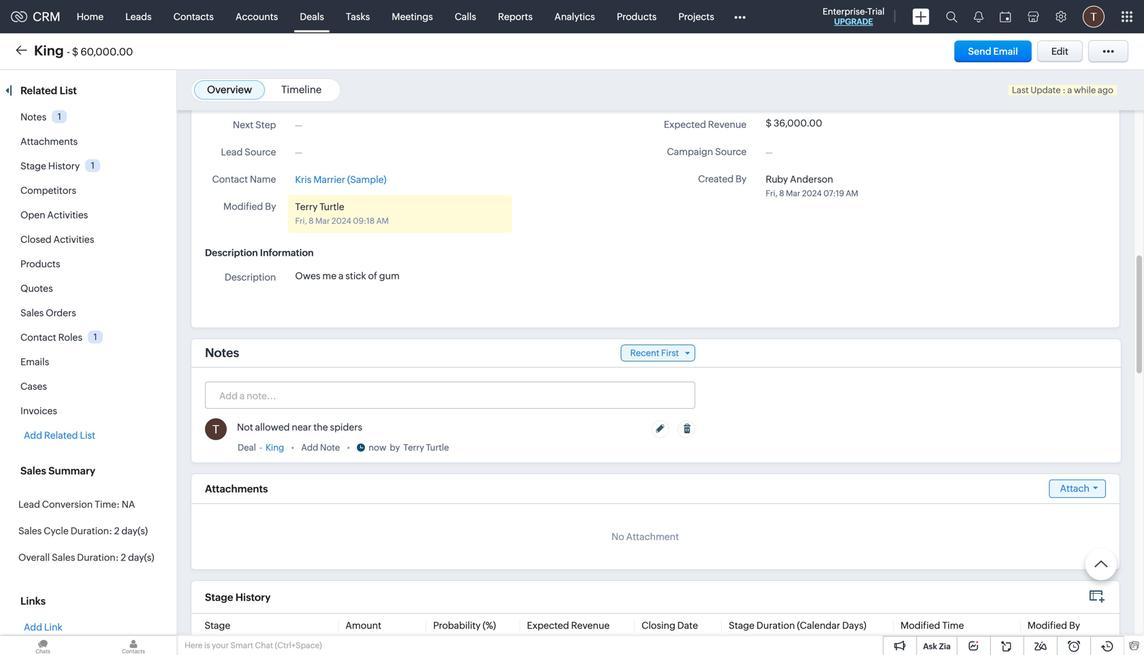 Task type: locate. For each thing, give the bounding box(es) containing it.
list up the "summary"
[[80, 430, 95, 441]]

duration:
[[71, 526, 112, 537], [77, 553, 119, 564]]

1 horizontal spatial products
[[617, 11, 657, 22]]

0 vertical spatial by
[[736, 174, 747, 185]]

sales
[[20, 308, 44, 319], [20, 465, 46, 477], [18, 526, 42, 537], [52, 553, 75, 564]]

signals image
[[974, 11, 983, 22]]

cases
[[20, 381, 47, 392]]

2 vertical spatial 1
[[94, 332, 97, 342]]

0 vertical spatial fri,
[[766, 189, 778, 198]]

8 for ruby
[[779, 189, 784, 198]]

0 horizontal spatial turtle
[[320, 201, 344, 212]]

turtle down marrier
[[320, 201, 344, 212]]

1 vertical spatial king
[[266, 444, 284, 455]]

1 vertical spatial am
[[376, 216, 389, 226]]

1 vertical spatial 2
[[121, 553, 126, 564]]

0 vertical spatial list
[[60, 85, 77, 97]]

1 vertical spatial contact
[[20, 332, 56, 343]]

source for campaign source
[[715, 146, 747, 157]]

terry right by on the bottom
[[403, 444, 424, 455]]

- left 60,000.00
[[67, 46, 70, 58]]

fri, down 'ruby'
[[766, 189, 778, 198]]

mar
[[786, 189, 800, 198], [315, 216, 330, 226]]

1 horizontal spatial expected revenue
[[664, 119, 747, 130]]

expected up campaign
[[664, 119, 706, 130]]

description for description
[[225, 272, 276, 283]]

sales for sales orders
[[20, 308, 44, 319]]

$ left 60,000.00
[[72, 46, 78, 58]]

0 vertical spatial description
[[205, 247, 258, 258]]

0 vertical spatial expected revenue
[[664, 119, 747, 130]]

lead
[[221, 147, 243, 158], [18, 500, 40, 510]]

contact down lead source
[[212, 174, 248, 185]]

am for turtle
[[376, 216, 389, 226]]

0 vertical spatial turtle
[[320, 201, 344, 212]]

terry turtle fri, 8 mar 2024 09:18 am
[[295, 201, 389, 226]]

1 vertical spatial 2024
[[332, 216, 351, 226]]

1 vertical spatial 1
[[91, 161, 95, 171]]

0 horizontal spatial source
[[245, 147, 276, 158]]

2 down time:
[[114, 526, 120, 537]]

lead left conversion
[[18, 500, 40, 510]]

conversion
[[42, 500, 93, 510]]

8 inside ruby anderson fri, 8 mar 2024 07:19 am
[[779, 189, 784, 198]]

lead source
[[221, 147, 276, 158]]

of
[[368, 271, 377, 281]]

1 horizontal spatial history
[[235, 594, 271, 605]]

8 for terry
[[309, 216, 314, 226]]

0 horizontal spatial fri,
[[295, 216, 307, 226]]

8
[[779, 189, 784, 198], [309, 216, 314, 226]]

source up name
[[245, 147, 276, 158]]

products left projects
[[617, 11, 657, 22]]

analytics link
[[544, 0, 606, 33]]

(%)
[[483, 622, 496, 633]]

history down attachments link
[[48, 161, 80, 172]]

0 vertical spatial revenue
[[708, 119, 747, 130]]

1 vertical spatial products
[[20, 259, 60, 270]]

day(s) for sales cycle duration: 2 day(s)
[[121, 526, 148, 537]]

spiders
[[330, 424, 362, 435]]

owes me a stick of gum
[[295, 271, 400, 281]]

1 horizontal spatial revenue
[[708, 119, 747, 130]]

a right me
[[338, 271, 344, 281]]

add down invoices link
[[24, 430, 42, 441]]

add left note
[[301, 444, 318, 455]]

0 horizontal spatial modified by
[[223, 201, 276, 212]]

1 horizontal spatial contact
[[212, 174, 248, 185]]

2024 inside ruby anderson fri, 8 mar 2024 07:19 am
[[802, 189, 822, 198]]

0 horizontal spatial modified
[[223, 201, 263, 212]]

0 vertical spatial lead
[[221, 147, 243, 158]]

fri,
[[766, 189, 778, 198], [295, 216, 307, 226]]

sales down quotes
[[20, 308, 44, 319]]

1 horizontal spatial terry
[[403, 444, 424, 455]]

sales left the "summary"
[[20, 465, 46, 477]]

days)
[[842, 622, 866, 633]]

- for deal
[[259, 444, 262, 455]]

created by
[[698, 174, 747, 185]]

0 horizontal spatial 2
[[114, 526, 120, 537]]

calendar image
[[1000, 11, 1011, 22]]

revenue
[[708, 119, 747, 130], [571, 622, 610, 633]]

contact up the emails link
[[20, 332, 56, 343]]

marrier
[[313, 174, 345, 185]]

mar down 'ruby'
[[786, 189, 800, 198]]

sales for sales summary
[[20, 465, 46, 477]]

duration: down sales cycle duration: 2 day(s)
[[77, 553, 119, 564]]

contact for contact name
[[212, 174, 248, 185]]

closing
[[642, 622, 675, 633]]

0 vertical spatial expected
[[664, 119, 706, 130]]

mar inside ruby anderson fri, 8 mar 2024 07:19 am
[[786, 189, 800, 198]]

60,000.00
[[80, 46, 133, 58]]

related down invoices link
[[44, 430, 78, 441]]

1 right roles
[[94, 332, 97, 342]]

day(s) for overall sales duration: 2 day(s)
[[128, 553, 154, 564]]

1 horizontal spatial attachments
[[205, 485, 268, 497]]

deal
[[238, 444, 256, 455]]

activities down open activities "link"
[[53, 234, 94, 245]]

stage history link
[[20, 161, 80, 172]]

emails link
[[20, 357, 49, 368]]

am right 07:19
[[846, 189, 858, 198]]

$ inside the king - $ 60,000.00
[[72, 46, 78, 58]]

sales orders
[[20, 308, 76, 319]]

0 horizontal spatial •
[[291, 444, 294, 455]]

while
[[1074, 85, 1096, 95]]

chat
[[255, 641, 273, 651]]

history up here is your smart chat (ctrl+space)
[[235, 594, 271, 605]]

1 horizontal spatial 8
[[779, 189, 784, 198]]

profile image
[[1083, 6, 1105, 28]]

time:
[[95, 500, 120, 510]]

0 horizontal spatial mar
[[315, 216, 330, 226]]

lead down 'next'
[[221, 147, 243, 158]]

0 vertical spatial activities
[[47, 210, 88, 221]]

a right :
[[1067, 85, 1072, 95]]

expected
[[664, 119, 706, 130], [527, 622, 569, 633]]

0 vertical spatial am
[[846, 189, 858, 198]]

terry
[[295, 201, 318, 212], [403, 444, 424, 455]]

mar inside terry turtle fri, 8 mar 2024 09:18 am
[[315, 216, 330, 226]]

0 horizontal spatial 8
[[309, 216, 314, 226]]

enterprise-trial upgrade
[[823, 6, 885, 26]]

1 horizontal spatial lead
[[221, 147, 243, 158]]

1 horizontal spatial modified by
[[1027, 622, 1080, 633]]

2024 down anderson
[[802, 189, 822, 198]]

0 horizontal spatial lead
[[18, 500, 40, 510]]

0 horizontal spatial revenue
[[571, 622, 610, 633]]

sales for sales cycle duration: 2 day(s)
[[18, 526, 42, 537]]

1 vertical spatial expected revenue
[[527, 622, 610, 633]]

stage history up smart
[[205, 594, 271, 605]]

activities up closed activities at the left top of page
[[47, 210, 88, 221]]

0 horizontal spatial stage history
[[20, 161, 80, 172]]

$ 36,000.00
[[766, 118, 822, 129]]

1 vertical spatial stage history
[[205, 594, 271, 605]]

0 vertical spatial attachments
[[20, 136, 78, 147]]

1 horizontal spatial fri,
[[766, 189, 778, 198]]

2 vertical spatial by
[[1069, 622, 1080, 633]]

• right note
[[347, 444, 350, 455]]

am
[[846, 189, 858, 198], [376, 216, 389, 226]]

0 horizontal spatial attachments
[[20, 136, 78, 147]]

1 horizontal spatial mar
[[786, 189, 800, 198]]

1 vertical spatial fri,
[[295, 216, 307, 226]]

1 vertical spatial notes
[[205, 346, 239, 360]]

2 vertical spatial add
[[24, 622, 42, 633]]

source up created by on the right top of the page
[[715, 146, 747, 157]]

edit
[[1051, 46, 1068, 57]]

1 right stage history link
[[91, 161, 95, 171]]

closed activities link
[[20, 234, 94, 245]]

fri, for ruby anderson
[[766, 189, 778, 198]]

1 horizontal spatial by
[[736, 174, 747, 185]]

1 for contact roles
[[94, 332, 97, 342]]

signals element
[[966, 0, 992, 33]]

1 vertical spatial mar
[[315, 216, 330, 226]]

1 vertical spatial description
[[225, 272, 276, 283]]

1 vertical spatial $
[[766, 118, 772, 129]]

1 vertical spatial activities
[[53, 234, 94, 245]]

0 horizontal spatial products link
[[20, 259, 60, 270]]

- right deal
[[259, 444, 262, 455]]

1 vertical spatial related
[[44, 430, 78, 441]]

0 horizontal spatial products
[[20, 259, 60, 270]]

fri, up information
[[295, 216, 307, 226]]

stage duration (calendar days)
[[729, 622, 866, 633]]

8 up information
[[309, 216, 314, 226]]

time
[[942, 622, 964, 633]]

na
[[122, 500, 135, 510]]

1 horizontal spatial 2024
[[802, 189, 822, 198]]

0 vertical spatial 8
[[779, 189, 784, 198]]

probability (%)
[[433, 622, 496, 633]]

timeline link
[[281, 84, 322, 96]]

1 horizontal spatial -
[[259, 444, 262, 455]]

trial
[[867, 6, 885, 17]]

1 horizontal spatial am
[[846, 189, 858, 198]]

• right king link
[[291, 444, 294, 455]]

next step
[[233, 119, 276, 130]]

0 vertical spatial day(s)
[[121, 526, 148, 537]]

expected right (%)
[[527, 622, 569, 633]]

1 horizontal spatial products link
[[606, 0, 668, 33]]

mar left 09:18
[[315, 216, 330, 226]]

king down allowed
[[266, 444, 284, 455]]

a
[[1067, 85, 1072, 95], [338, 271, 344, 281]]

am inside terry turtle fri, 8 mar 2024 09:18 am
[[376, 216, 389, 226]]

2 down sales cycle duration: 2 day(s)
[[121, 553, 126, 564]]

invoices
[[20, 406, 57, 417]]

list down the king - $ 60,000.00
[[60, 85, 77, 97]]

1 horizontal spatial 2
[[121, 553, 126, 564]]

timeline
[[281, 84, 322, 96]]

sales cycle duration: 2 day(s)
[[18, 526, 148, 537]]

open
[[20, 210, 45, 221]]

near
[[292, 424, 312, 435]]

description down description information
[[225, 272, 276, 283]]

not
[[237, 424, 253, 435]]

2024 inside terry turtle fri, 8 mar 2024 09:18 am
[[332, 216, 351, 226]]

- for king
[[67, 46, 70, 58]]

0 vertical spatial 1
[[58, 112, 61, 122]]

enterprise-
[[823, 6, 867, 17]]

0 vertical spatial $
[[72, 46, 78, 58]]

products link up 'quotes' "link" at the top left of the page
[[20, 259, 60, 270]]

allowed
[[255, 424, 290, 435]]

0 horizontal spatial 2024
[[332, 216, 351, 226]]

description information
[[205, 247, 314, 258]]

1 right notes link at the top
[[58, 112, 61, 122]]

products up 'quotes' "link" at the top left of the page
[[20, 259, 60, 270]]

-
[[67, 46, 70, 58], [259, 444, 262, 455]]

stage history
[[20, 161, 80, 172], [205, 594, 271, 605]]

ruby anderson fri, 8 mar 2024 07:19 am
[[766, 174, 858, 198]]

duration: up overall sales duration: 2 day(s)
[[71, 526, 112, 537]]

chats image
[[0, 637, 86, 656]]

deals link
[[289, 0, 335, 33]]

stage history down attachments link
[[20, 161, 80, 172]]

terry down kris
[[295, 201, 318, 212]]

1 vertical spatial 8
[[309, 216, 314, 226]]

add left link
[[24, 622, 42, 633]]

products
[[617, 11, 657, 22], [20, 259, 60, 270]]

turtle right by on the bottom
[[426, 444, 449, 455]]

0 vertical spatial mar
[[786, 189, 800, 198]]

2 source from the left
[[245, 147, 276, 158]]

0 vertical spatial 2
[[114, 526, 120, 537]]

notes link
[[20, 112, 46, 123]]

1 horizontal spatial turtle
[[426, 444, 449, 455]]

1
[[58, 112, 61, 122], [91, 161, 95, 171], [94, 332, 97, 342]]

fri, inside terry turtle fri, 8 mar 2024 09:18 am
[[295, 216, 307, 226]]

by for terry
[[265, 201, 276, 212]]

sales left the cycle
[[18, 526, 42, 537]]

0 vertical spatial -
[[67, 46, 70, 58]]

0 vertical spatial terry
[[295, 201, 318, 212]]

add
[[24, 430, 42, 441], [301, 444, 318, 455], [24, 622, 42, 633]]

0 vertical spatial a
[[1067, 85, 1072, 95]]

activities for open activities
[[47, 210, 88, 221]]

0 vertical spatial notes
[[20, 112, 46, 123]]

meetings
[[392, 11, 433, 22]]

0 horizontal spatial $
[[72, 46, 78, 58]]

campaign source
[[667, 146, 747, 157]]

modified
[[223, 201, 263, 212], [901, 622, 940, 633], [1027, 622, 1067, 633]]

contact name
[[212, 174, 276, 185]]

1 source from the left
[[715, 146, 747, 157]]

$ left 36,000.00
[[766, 118, 772, 129]]

attachments up stage history link
[[20, 136, 78, 147]]

upgrade
[[834, 17, 873, 26]]

related up notes link at the top
[[20, 85, 57, 97]]

attachments
[[20, 136, 78, 147], [205, 485, 268, 497]]

am for anderson
[[846, 189, 858, 198]]

0 vertical spatial king
[[34, 43, 64, 59]]

2024 left 09:18
[[332, 216, 351, 226]]

anderson
[[790, 174, 833, 185]]

create menu element
[[904, 0, 938, 33]]

0 vertical spatial 2024
[[802, 189, 822, 198]]

0 vertical spatial stage history
[[20, 161, 80, 172]]

1 • from the left
[[291, 444, 294, 455]]

am inside ruby anderson fri, 8 mar 2024 07:19 am
[[846, 189, 858, 198]]

sales orders link
[[20, 308, 76, 319]]

description
[[205, 247, 258, 258], [225, 272, 276, 283]]

lead for lead conversion time: na
[[18, 500, 40, 510]]

- inside the king - $ 60,000.00
[[67, 46, 70, 58]]

no
[[611, 533, 624, 544]]

revenue up campaign source
[[708, 119, 747, 130]]

modified by
[[223, 201, 276, 212], [1027, 622, 1080, 633]]

meetings link
[[381, 0, 444, 33]]

king down crm
[[34, 43, 64, 59]]

fri, inside ruby anderson fri, 8 mar 2024 07:19 am
[[766, 189, 778, 198]]

0 horizontal spatial am
[[376, 216, 389, 226]]

:
[[1063, 85, 1066, 95]]

here
[[185, 641, 203, 651]]

attachments down deal
[[205, 485, 268, 497]]

products link left projects
[[606, 0, 668, 33]]

not allowed near the spiders
[[237, 424, 362, 435]]

8 inside terry turtle fri, 8 mar 2024 09:18 am
[[309, 216, 314, 226]]

1 vertical spatial day(s)
[[128, 553, 154, 564]]

8 down 'ruby'
[[779, 189, 784, 198]]

probability
[[433, 622, 481, 633]]

am right 09:18
[[376, 216, 389, 226]]

description left information
[[205, 247, 258, 258]]

revenue left closing
[[571, 622, 610, 633]]

competitors link
[[20, 185, 76, 196]]



Task type: vqa. For each thing, say whether or not it's contained in the screenshot.
(Sample)
yes



Task type: describe. For each thing, give the bounding box(es) containing it.
turtle inside terry turtle fri, 8 mar 2024 09:18 am
[[320, 201, 344, 212]]

send email button
[[954, 41, 1032, 62]]

date
[[677, 622, 698, 633]]

0 horizontal spatial list
[[60, 85, 77, 97]]

closed activities
[[20, 234, 94, 245]]

orders
[[46, 308, 76, 319]]

1 horizontal spatial expected
[[664, 119, 706, 130]]

1 vertical spatial add
[[301, 444, 318, 455]]

emails
[[20, 357, 49, 368]]

(calendar
[[797, 622, 840, 633]]

1 horizontal spatial king
[[266, 444, 284, 455]]

sales summary
[[20, 465, 95, 477]]

create menu image
[[913, 9, 930, 25]]

cycle
[[44, 526, 69, 537]]

tasks link
[[335, 0, 381, 33]]

is
[[204, 641, 210, 651]]

now
[[369, 444, 386, 455]]

information
[[260, 247, 314, 258]]

tasks
[[346, 11, 370, 22]]

amount
[[345, 622, 381, 633]]

1 vertical spatial revenue
[[571, 622, 610, 633]]

by terry turtle
[[390, 444, 449, 455]]

activities for closed activities
[[53, 234, 94, 245]]

overall
[[18, 553, 50, 564]]

kris marrier (sample)
[[295, 174, 387, 185]]

terry inside terry turtle fri, 8 mar 2024 09:18 am
[[295, 201, 318, 212]]

calls link
[[444, 0, 487, 33]]

quotes
[[20, 283, 53, 294]]

email
[[993, 46, 1018, 57]]

1 horizontal spatial notes
[[205, 346, 239, 360]]

owes
[[295, 271, 320, 281]]

by for ruby
[[736, 174, 747, 185]]

0 vertical spatial modified by
[[223, 201, 276, 212]]

contact roles link
[[20, 332, 82, 343]]

deal - king • add note •
[[238, 444, 350, 455]]

your
[[212, 641, 229, 651]]

no attachment
[[611, 533, 679, 544]]

1 horizontal spatial stage history
[[205, 594, 271, 605]]

2024 for turtle
[[332, 216, 351, 226]]

closing date
[[642, 622, 698, 633]]

2 for overall sales duration:
[[121, 553, 126, 564]]

1 vertical spatial modified by
[[1027, 622, 1080, 633]]

deals
[[300, 11, 324, 22]]

crm
[[33, 10, 60, 24]]

0 horizontal spatial notes
[[20, 112, 46, 123]]

0 vertical spatial related
[[20, 85, 57, 97]]

accounts
[[236, 11, 278, 22]]

search element
[[938, 0, 966, 33]]

gum
[[379, 271, 400, 281]]

1 vertical spatial attachments
[[205, 485, 268, 497]]

2 for sales cycle duration:
[[114, 526, 120, 537]]

0 vertical spatial products
[[617, 11, 657, 22]]

duration: for sales cycle duration:
[[71, 526, 112, 537]]

1 horizontal spatial a
[[1067, 85, 1072, 95]]

1 vertical spatial history
[[235, 594, 271, 605]]

overview link
[[207, 84, 252, 96]]

description for description information
[[205, 247, 258, 258]]

overall sales duration: 2 day(s)
[[18, 553, 154, 564]]

closed
[[20, 234, 52, 245]]

ask zia
[[923, 643, 951, 652]]

duration: for overall sales duration:
[[77, 553, 119, 564]]

last
[[1012, 85, 1029, 95]]

lead conversion time: na
[[18, 500, 135, 510]]

send email
[[968, 46, 1018, 57]]

Other Modules field
[[725, 6, 754, 28]]

cases link
[[20, 381, 47, 392]]

roles
[[58, 332, 82, 343]]

1 vertical spatial products link
[[20, 259, 60, 270]]

quotes link
[[20, 283, 53, 294]]

2 horizontal spatial modified
[[1027, 622, 1067, 633]]

open activities
[[20, 210, 88, 221]]

kris
[[295, 174, 311, 185]]

(ctrl+space)
[[275, 641, 322, 651]]

links
[[20, 596, 46, 608]]

contacts link
[[162, 0, 225, 33]]

by
[[390, 444, 400, 455]]

here is your smart chat (ctrl+space)
[[185, 641, 322, 651]]

1 vertical spatial turtle
[[426, 444, 449, 455]]

ago
[[1098, 85, 1113, 95]]

projects
[[678, 11, 714, 22]]

1 horizontal spatial $
[[766, 118, 772, 129]]

edit button
[[1037, 41, 1083, 62]]

leads
[[125, 11, 152, 22]]

created
[[698, 174, 734, 185]]

accounts link
[[225, 0, 289, 33]]

0 horizontal spatial expected revenue
[[527, 622, 610, 633]]

source for lead source
[[245, 147, 276, 158]]

1 vertical spatial terry
[[403, 444, 424, 455]]

contact for contact roles
[[20, 332, 56, 343]]

Add a note... field
[[206, 390, 694, 403]]

note
[[320, 444, 340, 455]]

projects link
[[668, 0, 725, 33]]

1 for notes
[[58, 112, 61, 122]]

add for add link
[[24, 622, 42, 633]]

update
[[1031, 85, 1061, 95]]

ask
[[923, 643, 937, 652]]

contacts
[[173, 11, 214, 22]]

lead for lead source
[[221, 147, 243, 158]]

fri, for terry turtle
[[295, 216, 307, 226]]

0 horizontal spatial king
[[34, 43, 64, 59]]

invoices link
[[20, 406, 57, 417]]

attachment
[[626, 533, 679, 544]]

recent
[[630, 348, 659, 358]]

stick
[[345, 271, 366, 281]]

0 vertical spatial products link
[[606, 0, 668, 33]]

mar for anderson
[[786, 189, 800, 198]]

0 horizontal spatial history
[[48, 161, 80, 172]]

calls
[[455, 11, 476, 22]]

summary
[[48, 465, 95, 477]]

search image
[[946, 11, 957, 22]]

modified time
[[901, 622, 964, 633]]

1 horizontal spatial modified
[[901, 622, 940, 633]]

07:19
[[823, 189, 844, 198]]

attachments link
[[20, 136, 78, 147]]

2 • from the left
[[347, 444, 350, 455]]

ruby
[[766, 174, 788, 185]]

contacts image
[[91, 637, 176, 656]]

mar for turtle
[[315, 216, 330, 226]]

logo image
[[11, 11, 27, 22]]

leads link
[[114, 0, 162, 33]]

related list
[[20, 85, 79, 97]]

sales down the cycle
[[52, 553, 75, 564]]

1 vertical spatial list
[[80, 430, 95, 441]]

0 horizontal spatial expected
[[527, 622, 569, 633]]

attach link
[[1049, 482, 1106, 500]]

home
[[77, 11, 104, 22]]

profile element
[[1075, 0, 1113, 33]]

2024 for anderson
[[802, 189, 822, 198]]

add for add related list
[[24, 430, 42, 441]]

0 horizontal spatial a
[[338, 271, 344, 281]]

last update : a while ago
[[1012, 85, 1113, 95]]

next
[[233, 119, 253, 130]]

1 for stage history
[[91, 161, 95, 171]]



